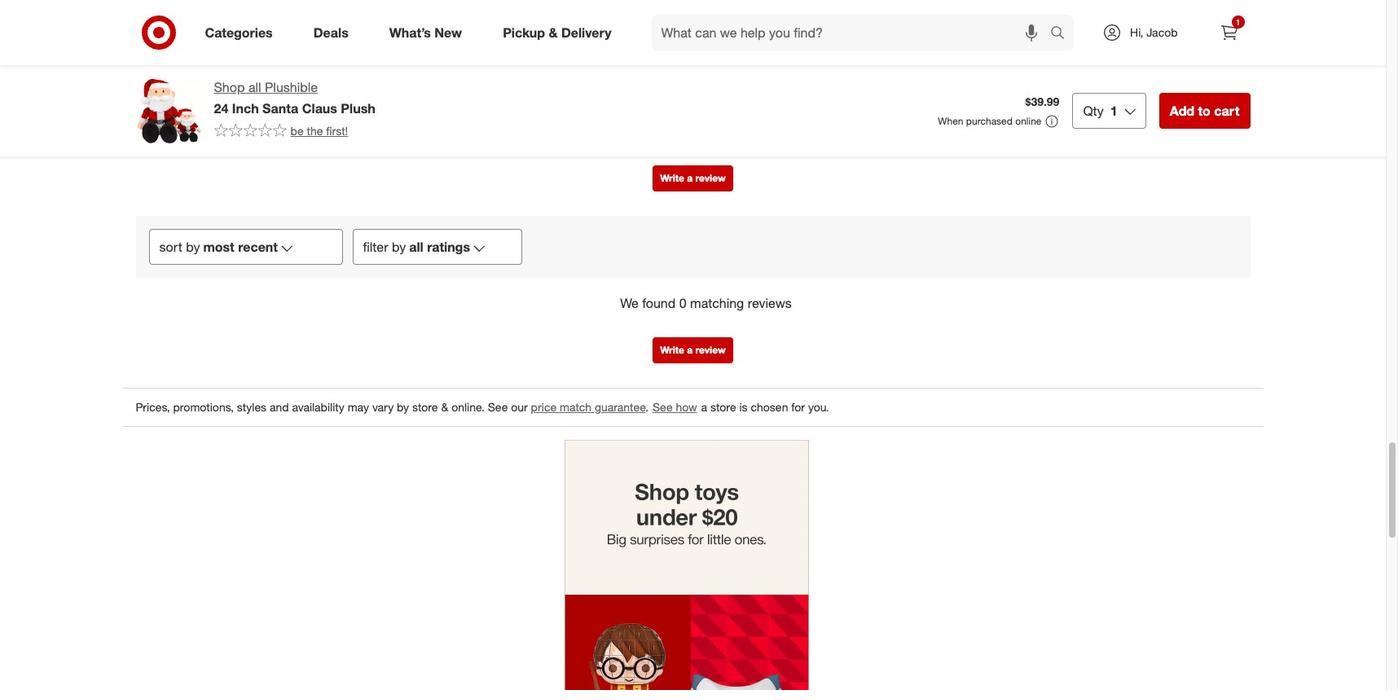 Task type: describe. For each thing, give the bounding box(es) containing it.
add to cart button
[[1159, 93, 1250, 129]]

ratings
[[427, 239, 470, 255]]

$39.99
[[1026, 95, 1060, 109]]

jacob
[[1147, 25, 1178, 39]]

we
[[620, 295, 639, 311]]

what's new link
[[375, 15, 483, 51]]

be the first! link
[[214, 123, 348, 139]]

deals link
[[300, 15, 369, 51]]

you.
[[808, 400, 829, 414]]

vary
[[372, 400, 394, 414]]

2 write from the top
[[660, 344, 684, 356]]

styles
[[237, 400, 267, 414]]

promotions,
[[173, 400, 234, 414]]

availability
[[292, 400, 345, 414]]

by for sort by
[[186, 239, 200, 255]]

search
[[1043, 26, 1082, 42]]

matching
[[690, 295, 744, 311]]

1 review from the top
[[695, 172, 726, 184]]

new
[[435, 24, 462, 40]]

prices, promotions, styles and availability may vary by store & online. see our price match guarantee . see how a store is chosen for you.
[[136, 400, 829, 414]]

2 see from the left
[[653, 400, 673, 414]]

1 inside 'link'
[[1236, 17, 1240, 27]]

online
[[1016, 115, 1042, 127]]

1 vertical spatial a
[[687, 344, 693, 356]]

2 review from the top
[[695, 344, 726, 356]]

24
[[214, 100, 228, 116]]

see how button
[[652, 399, 698, 416]]

deals
[[313, 24, 349, 40]]

price match guarantee link
[[531, 400, 646, 414]]

be
[[290, 124, 304, 138]]

categories link
[[191, 15, 293, 51]]

online.
[[452, 400, 485, 414]]

recent
[[238, 239, 278, 255]]

What can we help you find? suggestions appear below search field
[[652, 15, 1054, 51]]

chosen
[[751, 400, 788, 414]]

add
[[1170, 103, 1195, 119]]

be the first!
[[290, 124, 348, 138]]

and
[[270, 400, 289, 414]]

found
[[642, 295, 676, 311]]

for
[[791, 400, 805, 414]]

most
[[203, 239, 234, 255]]

sort by most recent
[[159, 239, 278, 255]]

1 vertical spatial &
[[441, 400, 448, 414]]

2 write a review from the top
[[660, 344, 726, 356]]

& inside pickup & delivery link
[[549, 24, 558, 40]]

to
[[1198, 103, 1211, 119]]

filter
[[363, 239, 388, 255]]

1 vertical spatial 1
[[1110, 103, 1118, 119]]

.
[[646, 400, 649, 414]]



Task type: locate. For each thing, give the bounding box(es) containing it.
1 write a review button from the top
[[653, 166, 733, 192]]

0 vertical spatial &
[[549, 24, 558, 40]]

prices,
[[136, 400, 170, 414]]

hi, jacob
[[1130, 25, 1178, 39]]

inch
[[232, 100, 259, 116]]

price
[[531, 400, 557, 414]]

1 right qty
[[1110, 103, 1118, 119]]

0 horizontal spatial all
[[248, 79, 261, 95]]

1 see from the left
[[488, 400, 508, 414]]

store
[[412, 400, 438, 414], [711, 400, 736, 414]]

search button
[[1043, 15, 1082, 54]]

by
[[186, 239, 200, 255], [392, 239, 406, 255], [397, 400, 409, 414]]

1 horizontal spatial store
[[711, 400, 736, 414]]

store right vary
[[412, 400, 438, 414]]

0 horizontal spatial see
[[488, 400, 508, 414]]

2 store from the left
[[711, 400, 736, 414]]

by right vary
[[397, 400, 409, 414]]

by right filter
[[392, 239, 406, 255]]

see right .
[[653, 400, 673, 414]]

cart
[[1214, 103, 1240, 119]]

1 write a review from the top
[[660, 172, 726, 184]]

1 vertical spatial review
[[695, 344, 726, 356]]

0 vertical spatial a
[[687, 172, 693, 184]]

purchased
[[966, 115, 1013, 127]]

what's new
[[389, 24, 462, 40]]

1 write from the top
[[660, 172, 684, 184]]

review
[[695, 172, 726, 184], [695, 344, 726, 356]]

1 vertical spatial write a review
[[660, 344, 726, 356]]

our
[[511, 400, 528, 414]]

1
[[1236, 17, 1240, 27], [1110, 103, 1118, 119]]

add to cart
[[1170, 103, 1240, 119]]

1 store from the left
[[412, 400, 438, 414]]

1 horizontal spatial &
[[549, 24, 558, 40]]

what's
[[389, 24, 431, 40]]

advertisement region
[[564, 440, 809, 690]]

delivery
[[561, 24, 612, 40]]

we found 0 matching reviews
[[620, 295, 792, 311]]

1 horizontal spatial all
[[409, 239, 423, 255]]

shop
[[214, 79, 245, 95]]

categories
[[205, 24, 273, 40]]

is
[[739, 400, 748, 414]]

reviews
[[748, 295, 792, 311]]

match
[[560, 400, 592, 414]]

write a review
[[660, 172, 726, 184], [660, 344, 726, 356]]

by right sort
[[186, 239, 200, 255]]

0 vertical spatial write a review
[[660, 172, 726, 184]]

when purchased online
[[938, 115, 1042, 127]]

0 vertical spatial write
[[660, 172, 684, 184]]

pickup & delivery
[[503, 24, 612, 40]]

guarantee
[[595, 400, 646, 414]]

plushible
[[265, 79, 318, 95]]

the
[[307, 124, 323, 138]]

1 link
[[1211, 15, 1247, 51]]

image of 24 inch santa claus plush image
[[136, 78, 201, 143]]

0 horizontal spatial &
[[441, 400, 448, 414]]

by for filter by
[[392, 239, 406, 255]]

1 horizontal spatial 1
[[1236, 17, 1240, 27]]

a
[[687, 172, 693, 184], [687, 344, 693, 356], [701, 400, 707, 414]]

1 vertical spatial all
[[409, 239, 423, 255]]

when
[[938, 115, 964, 127]]

&
[[549, 24, 558, 40], [441, 400, 448, 414]]

claus
[[302, 100, 337, 116]]

0 horizontal spatial store
[[412, 400, 438, 414]]

shop all plushible 24 inch santa claus plush
[[214, 79, 375, 116]]

sort
[[159, 239, 182, 255]]

pickup & delivery link
[[489, 15, 632, 51]]

& left online.
[[441, 400, 448, 414]]

see
[[488, 400, 508, 414], [653, 400, 673, 414]]

2 vertical spatial a
[[701, 400, 707, 414]]

0 vertical spatial review
[[695, 172, 726, 184]]

store left is
[[711, 400, 736, 414]]

qty 1
[[1083, 103, 1118, 119]]

0 horizontal spatial 1
[[1110, 103, 1118, 119]]

filter by all ratings
[[363, 239, 470, 255]]

how
[[676, 400, 697, 414]]

write
[[660, 172, 684, 184], [660, 344, 684, 356]]

all
[[248, 79, 261, 95], [409, 239, 423, 255]]

1 vertical spatial write
[[660, 344, 684, 356]]

0 vertical spatial write a review button
[[653, 166, 733, 192]]

see left our
[[488, 400, 508, 414]]

plush
[[341, 100, 375, 116]]

0 vertical spatial all
[[248, 79, 261, 95]]

qty
[[1083, 103, 1104, 119]]

& right pickup
[[549, 24, 558, 40]]

may
[[348, 400, 369, 414]]

all up the inch
[[248, 79, 261, 95]]

1 right the jacob on the top
[[1236, 17, 1240, 27]]

first!
[[326, 124, 348, 138]]

write a review button
[[653, 166, 733, 192], [653, 337, 733, 363]]

all inside shop all plushible 24 inch santa claus plush
[[248, 79, 261, 95]]

santa
[[262, 100, 298, 116]]

1 vertical spatial write a review button
[[653, 337, 733, 363]]

1 horizontal spatial see
[[653, 400, 673, 414]]

all left ratings
[[409, 239, 423, 255]]

0 vertical spatial 1
[[1236, 17, 1240, 27]]

2 write a review button from the top
[[653, 337, 733, 363]]

pickup
[[503, 24, 545, 40]]

0
[[679, 295, 687, 311]]

hi,
[[1130, 25, 1143, 39]]



Task type: vqa. For each thing, say whether or not it's contained in the screenshot.
bottommost the to
no



